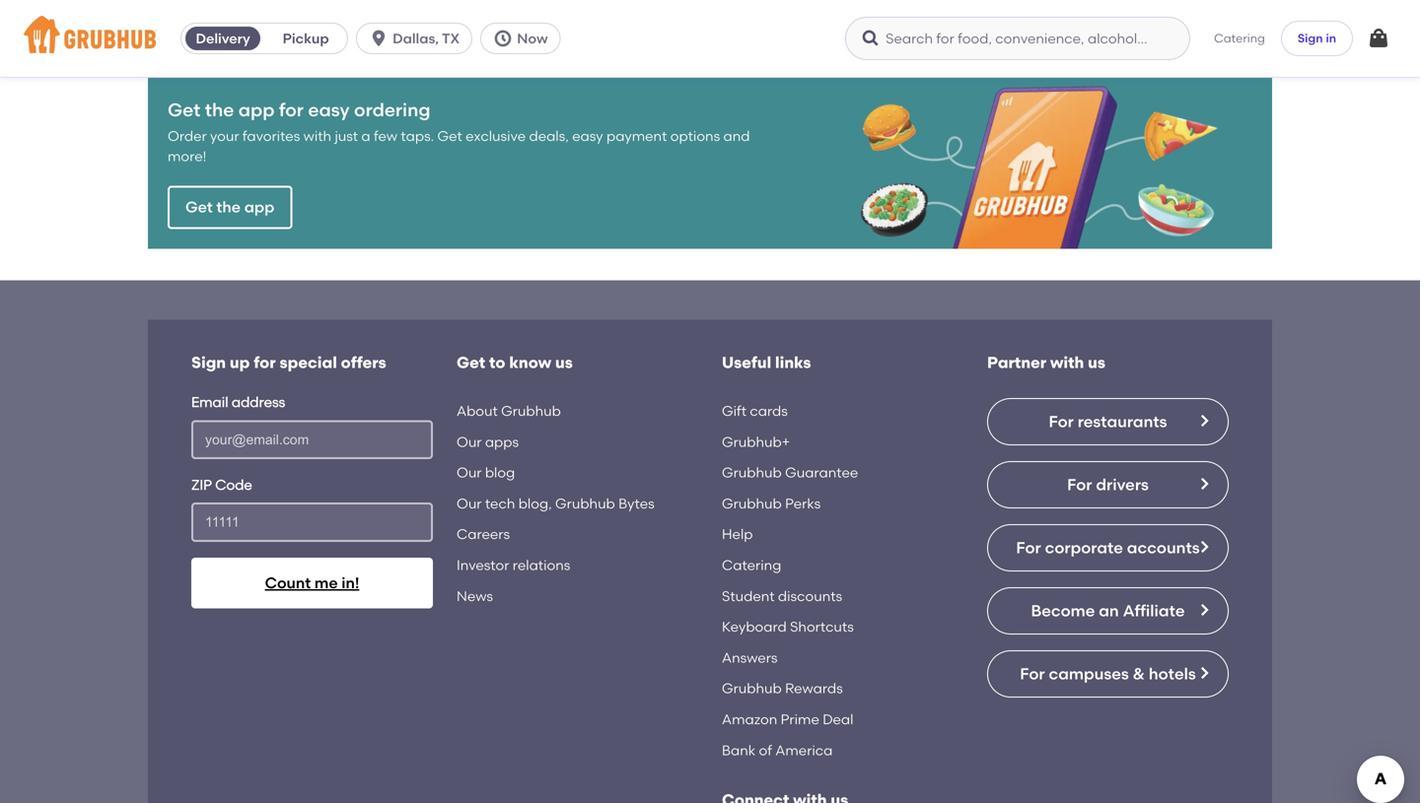 Task type: describe. For each thing, give the bounding box(es) containing it.
affiliate
[[1123, 601, 1185, 621]]

prime
[[781, 711, 819, 728]]

drivers
[[1096, 475, 1149, 494]]

tech
[[485, 495, 515, 512]]

our blog
[[457, 465, 515, 481]]

&
[[1133, 665, 1145, 684]]

in
[[1326, 31, 1336, 45]]

count me in! link
[[191, 558, 433, 609]]

grubhub+
[[722, 434, 790, 450]]

hotels
[[1149, 665, 1196, 684]]

email
[[191, 394, 228, 411]]

special
[[280, 353, 337, 372]]

for corporate accounts
[[1016, 538, 1200, 558]]

answers
[[722, 650, 778, 667]]

1 us from the left
[[555, 353, 573, 372]]

help
[[722, 526, 753, 543]]

about grubhub link
[[457, 398, 561, 424]]

student discounts link
[[722, 584, 842, 610]]

app for get the app
[[244, 198, 274, 217]]

for for for drivers
[[1067, 475, 1092, 494]]

help link
[[722, 522, 753, 548]]

bank of america
[[722, 742, 833, 759]]

tx
[[442, 30, 460, 47]]

address
[[232, 394, 285, 411]]

count
[[265, 574, 311, 592]]

deals,
[[529, 128, 569, 145]]

1 horizontal spatial svg image
[[1367, 27, 1391, 50]]

become an affiliate link
[[987, 588, 1229, 635]]

options
[[670, 128, 720, 145]]

in!
[[342, 574, 359, 592]]

for campuses & hotels
[[1020, 665, 1196, 684]]

grubhub perks
[[722, 495, 821, 512]]

blog,
[[518, 495, 552, 512]]

get for get the app for easy ordering order your favorites with just a few taps. get exclusive deals, easy payment options and more!
[[168, 99, 201, 121]]

for restaurants link
[[987, 398, 1229, 446]]

investor relations
[[457, 557, 570, 574]]

news
[[457, 588, 493, 605]]

count me in!
[[265, 574, 359, 592]]

our tech blog, grubhub bytes link
[[457, 491, 655, 517]]

payment
[[606, 128, 667, 145]]

grubhub guarantee
[[722, 465, 858, 481]]

keyboard shortcuts
[[722, 619, 854, 636]]

grubhub for grubhub perks
[[722, 495, 782, 512]]

catering link
[[722, 553, 781, 579]]

zip
[[191, 477, 212, 493]]

grubhub+ link
[[722, 429, 790, 455]]

dallas,
[[393, 30, 439, 47]]

dallas, tx button
[[356, 23, 480, 54]]

sign in button
[[1281, 21, 1353, 56]]

grubhub rewards link
[[722, 676, 843, 702]]

for drivers link
[[987, 462, 1229, 509]]

cards
[[750, 403, 788, 420]]

for drivers
[[1067, 475, 1149, 494]]

an
[[1099, 601, 1119, 621]]

get the app link
[[168, 186, 292, 229]]

gift cards
[[722, 403, 788, 420]]

partner with us
[[987, 353, 1105, 372]]

our blog link
[[457, 460, 515, 486]]

delivery button
[[182, 23, 264, 54]]

america
[[775, 742, 833, 759]]

the for get the app for easy ordering order your favorites with just a few taps. get exclusive deals, easy payment options and more!
[[205, 99, 234, 121]]

corporate
[[1045, 538, 1123, 558]]

dallas, tx
[[393, 30, 460, 47]]

now button
[[480, 23, 569, 54]]

for corporate accounts link
[[987, 525, 1229, 572]]

get for get the app
[[185, 198, 213, 217]]

with inside the "get the app for easy ordering order your favorites with just a few taps. get exclusive deals, easy payment options and more!"
[[303, 128, 331, 145]]

right image for for campuses & hotels
[[1196, 666, 1212, 681]]

ZIP Code telephone field
[[191, 503, 433, 542]]

investor
[[457, 557, 509, 574]]

up
[[230, 353, 250, 372]]

few
[[374, 128, 397, 145]]

app for get the app for easy ordering order your favorites with just a few taps. get exclusive deals, easy payment options and more!
[[238, 99, 275, 121]]

keyboard shortcuts link
[[722, 614, 854, 640]]

for inside the "get the app for easy ordering order your favorites with just a few taps. get exclusive deals, easy payment options and more!"
[[279, 99, 304, 121]]

1 vertical spatial with
[[1050, 353, 1084, 372]]

perks
[[785, 495, 821, 512]]

links
[[775, 353, 811, 372]]

to
[[489, 353, 505, 372]]

gift
[[722, 403, 747, 420]]

right image for become an affiliate
[[1196, 603, 1212, 618]]

sign in
[[1298, 31, 1336, 45]]

campuses
[[1049, 665, 1129, 684]]

and
[[723, 128, 750, 145]]

rewards
[[785, 681, 843, 697]]

right image for for restaurants
[[1196, 413, 1212, 429]]

email address
[[191, 394, 285, 411]]



Task type: vqa. For each thing, say whether or not it's contained in the screenshot.
Dallas, TX
yes



Task type: locate. For each thing, give the bounding box(es) containing it.
1 right image from the top
[[1196, 413, 1212, 429]]

with left just
[[303, 128, 331, 145]]

our down about
[[457, 434, 482, 450]]

grubhub
[[501, 403, 561, 420], [722, 465, 782, 481], [555, 495, 615, 512], [722, 495, 782, 512], [722, 681, 782, 697]]

app up favorites
[[238, 99, 275, 121]]

0 vertical spatial our
[[457, 434, 482, 450]]

Search for food, convenience, alcohol... search field
[[845, 17, 1190, 60]]

just
[[335, 128, 358, 145]]

for
[[279, 99, 304, 121], [254, 353, 276, 372]]

grubhub perks link
[[722, 491, 821, 517]]

right image for for corporate accounts
[[1196, 539, 1212, 555]]

1 our from the top
[[457, 434, 482, 450]]

me
[[314, 574, 338, 592]]

accounts
[[1127, 538, 1200, 558]]

sign for sign in
[[1298, 31, 1323, 45]]

0 vertical spatial sign
[[1298, 31, 1323, 45]]

amazon prime deal link
[[722, 707, 854, 733]]

3 right image from the top
[[1196, 666, 1212, 681]]

discounts
[[778, 588, 842, 605]]

0 vertical spatial right image
[[1196, 539, 1212, 555]]

relations
[[513, 557, 570, 574]]

1 vertical spatial for
[[254, 353, 276, 372]]

for inside for corporate accounts link
[[1016, 538, 1041, 558]]

grubhub inside "link"
[[501, 403, 561, 420]]

svg image inside dallas, tx button
[[369, 29, 389, 48]]

guarantee
[[785, 465, 858, 481]]

grubhub down answers link
[[722, 681, 782, 697]]

0 vertical spatial for
[[279, 99, 304, 121]]

Email address email field
[[191, 420, 433, 459]]

2 svg image from the left
[[493, 29, 513, 48]]

right image inside for campuses & hotels link
[[1196, 666, 1212, 681]]

easy
[[308, 99, 350, 121], [572, 128, 603, 145]]

0 horizontal spatial for
[[254, 353, 276, 372]]

for inside for drivers link
[[1067, 475, 1092, 494]]

grubhub for grubhub guarantee
[[722, 465, 782, 481]]

for for for corporate accounts
[[1016, 538, 1041, 558]]

3 our from the top
[[457, 495, 482, 512]]

0 horizontal spatial sign
[[191, 353, 226, 372]]

useful
[[722, 353, 771, 372]]

1 vertical spatial sign
[[191, 353, 226, 372]]

1 vertical spatial easy
[[572, 128, 603, 145]]

for for for campuses & hotels
[[1020, 665, 1045, 684]]

2 us from the left
[[1088, 353, 1105, 372]]

2 right image from the top
[[1196, 476, 1212, 492]]

0 horizontal spatial easy
[[308, 99, 350, 121]]

apps
[[485, 434, 519, 450]]

student
[[722, 588, 775, 605]]

our for our blog
[[457, 465, 482, 481]]

our left tech
[[457, 495, 482, 512]]

catering button
[[1200, 16, 1279, 61]]

get the app for easy ordering order your favorites with just a few taps. get exclusive deals, easy payment options and more!
[[168, 99, 753, 165]]

get down more!
[[185, 198, 213, 217]]

0 vertical spatial right image
[[1196, 413, 1212, 429]]

for right up
[[254, 353, 276, 372]]

0 horizontal spatial catering
[[722, 557, 781, 574]]

of
[[759, 742, 772, 759]]

0 vertical spatial catering
[[1214, 31, 1265, 45]]

0 vertical spatial the
[[205, 99, 234, 121]]

a
[[361, 128, 370, 145]]

right image up accounts on the right bottom of the page
[[1196, 476, 1212, 492]]

1 horizontal spatial for
[[279, 99, 304, 121]]

investor relations link
[[457, 553, 570, 579]]

our for our tech blog, grubhub bytes
[[457, 495, 482, 512]]

right image inside become an affiliate link
[[1196, 603, 1212, 618]]

our for our apps
[[457, 434, 482, 450]]

grubhub right blog,
[[555, 495, 615, 512]]

for down partner with us
[[1049, 412, 1074, 431]]

with right partner
[[1050, 353, 1084, 372]]

deal
[[823, 711, 854, 728]]

the for get the app
[[216, 198, 241, 217]]

1 vertical spatial catering
[[722, 557, 781, 574]]

grubhub inside "link"
[[722, 495, 782, 512]]

main navigation navigation
[[0, 0, 1420, 77]]

right image for for drivers
[[1196, 476, 1212, 492]]

sign left up
[[191, 353, 226, 372]]

for restaurants
[[1049, 412, 1167, 431]]

delivery
[[196, 30, 250, 47]]

order
[[168, 128, 207, 145]]

partner
[[987, 353, 1047, 372]]

2 vertical spatial our
[[457, 495, 482, 512]]

zip code
[[191, 477, 252, 493]]

0 horizontal spatial svg image
[[369, 29, 389, 48]]

svg image for now
[[493, 29, 513, 48]]

get for get to know us
[[457, 353, 485, 372]]

become an affiliate
[[1031, 601, 1185, 621]]

our left blog
[[457, 465, 482, 481]]

0 vertical spatial app
[[238, 99, 275, 121]]

exclusive
[[466, 128, 526, 145]]

1 vertical spatial our
[[457, 465, 482, 481]]

us up for restaurants
[[1088, 353, 1105, 372]]

right image
[[1196, 413, 1212, 429], [1196, 476, 1212, 492]]

for left drivers
[[1067, 475, 1092, 494]]

svg image
[[1367, 27, 1391, 50], [861, 29, 881, 48]]

1 vertical spatial right image
[[1196, 476, 1212, 492]]

app inside get the app link
[[244, 198, 274, 217]]

get inside get the app link
[[185, 198, 213, 217]]

right image inside for drivers link
[[1196, 476, 1212, 492]]

2 vertical spatial right image
[[1196, 666, 1212, 681]]

sign for sign up for special offers
[[191, 353, 226, 372]]

svg image left dallas,
[[369, 29, 389, 48]]

the down your
[[216, 198, 241, 217]]

careers
[[457, 526, 510, 543]]

0 vertical spatial with
[[303, 128, 331, 145]]

blog
[[485, 465, 515, 481]]

2 our from the top
[[457, 465, 482, 481]]

grubhub up apps at the bottom left of the page
[[501, 403, 561, 420]]

2 right image from the top
[[1196, 603, 1212, 618]]

get left to
[[457, 353, 485, 372]]

catering up student
[[722, 557, 781, 574]]

sign inside button
[[1298, 31, 1323, 45]]

for left campuses
[[1020, 665, 1045, 684]]

1 horizontal spatial us
[[1088, 353, 1105, 372]]

1 svg image from the left
[[369, 29, 389, 48]]

0 vertical spatial easy
[[308, 99, 350, 121]]

our apps
[[457, 434, 519, 450]]

1 horizontal spatial easy
[[572, 128, 603, 145]]

sign left in
[[1298, 31, 1323, 45]]

catering inside button
[[1214, 31, 1265, 45]]

grubhub inside 'link'
[[722, 465, 782, 481]]

more!
[[168, 148, 206, 165]]

svg image
[[369, 29, 389, 48], [493, 29, 513, 48]]

get
[[168, 99, 201, 121], [437, 128, 462, 145], [185, 198, 213, 217], [457, 353, 485, 372]]

get to know us
[[457, 353, 573, 372]]

catering
[[1214, 31, 1265, 45], [722, 557, 781, 574]]

amazon prime deal
[[722, 711, 854, 728]]

careers link
[[457, 522, 510, 548]]

app down favorites
[[244, 198, 274, 217]]

1 horizontal spatial catering
[[1214, 31, 1265, 45]]

1 vertical spatial right image
[[1196, 603, 1212, 618]]

for for for restaurants
[[1049, 412, 1074, 431]]

grubhub down grubhub+ link
[[722, 465, 782, 481]]

our apps link
[[457, 429, 519, 455]]

right image inside for corporate accounts link
[[1196, 539, 1212, 555]]

the up your
[[205, 99, 234, 121]]

offers
[[341, 353, 386, 372]]

with
[[303, 128, 331, 145], [1050, 353, 1084, 372]]

right image inside for restaurants link
[[1196, 413, 1212, 429]]

for inside for restaurants link
[[1049, 412, 1074, 431]]

get the app
[[185, 198, 274, 217]]

1 vertical spatial app
[[244, 198, 274, 217]]

1 horizontal spatial sign
[[1298, 31, 1323, 45]]

svg image for dallas, tx
[[369, 29, 389, 48]]

pickup
[[283, 30, 329, 47]]

sign
[[1298, 31, 1323, 45], [191, 353, 226, 372]]

code
[[215, 477, 252, 493]]

app
[[238, 99, 275, 121], [244, 198, 274, 217]]

news link
[[457, 584, 493, 610]]

your
[[210, 128, 239, 145]]

for inside for campuses & hotels link
[[1020, 665, 1045, 684]]

amazon
[[722, 711, 777, 728]]

restaurants
[[1078, 412, 1167, 431]]

svg image inside the now button
[[493, 29, 513, 48]]

right image right restaurants
[[1196, 413, 1212, 429]]

get up order
[[168, 99, 201, 121]]

easy right 'deals,'
[[572, 128, 603, 145]]

1 right image from the top
[[1196, 539, 1212, 555]]

sign up for special offers
[[191, 353, 386, 372]]

grubhub up 'help'
[[722, 495, 782, 512]]

for left corporate
[[1016, 538, 1041, 558]]

get right "taps."
[[437, 128, 462, 145]]

us right know
[[555, 353, 573, 372]]

for up favorites
[[279, 99, 304, 121]]

1 horizontal spatial svg image
[[493, 29, 513, 48]]

for campuses & hotels link
[[987, 651, 1229, 698]]

catering left sign in
[[1214, 31, 1265, 45]]

1 horizontal spatial with
[[1050, 353, 1084, 372]]

for
[[1049, 412, 1074, 431], [1067, 475, 1092, 494], [1016, 538, 1041, 558], [1020, 665, 1045, 684]]

0 horizontal spatial svg image
[[861, 29, 881, 48]]

about
[[457, 403, 498, 420]]

favorites
[[242, 128, 300, 145]]

0 horizontal spatial with
[[303, 128, 331, 145]]

the inside the "get the app for easy ordering order your favorites with just a few taps. get exclusive deals, easy payment options and more!"
[[205, 99, 234, 121]]

pickup button
[[264, 23, 347, 54]]

taps.
[[401, 128, 434, 145]]

app inside the "get the app for easy ordering order your favorites with just a few taps. get exclusive deals, easy payment options and more!"
[[238, 99, 275, 121]]

bank of america link
[[722, 738, 833, 764]]

easy up just
[[308, 99, 350, 121]]

grubhub for grubhub rewards
[[722, 681, 782, 697]]

svg image left the now
[[493, 29, 513, 48]]

0 horizontal spatial us
[[555, 353, 573, 372]]

know
[[509, 353, 551, 372]]

right image
[[1196, 539, 1212, 555], [1196, 603, 1212, 618], [1196, 666, 1212, 681]]

useful links
[[722, 353, 811, 372]]

become
[[1031, 601, 1095, 621]]

1 vertical spatial the
[[216, 198, 241, 217]]

about grubhub
[[457, 403, 561, 420]]



